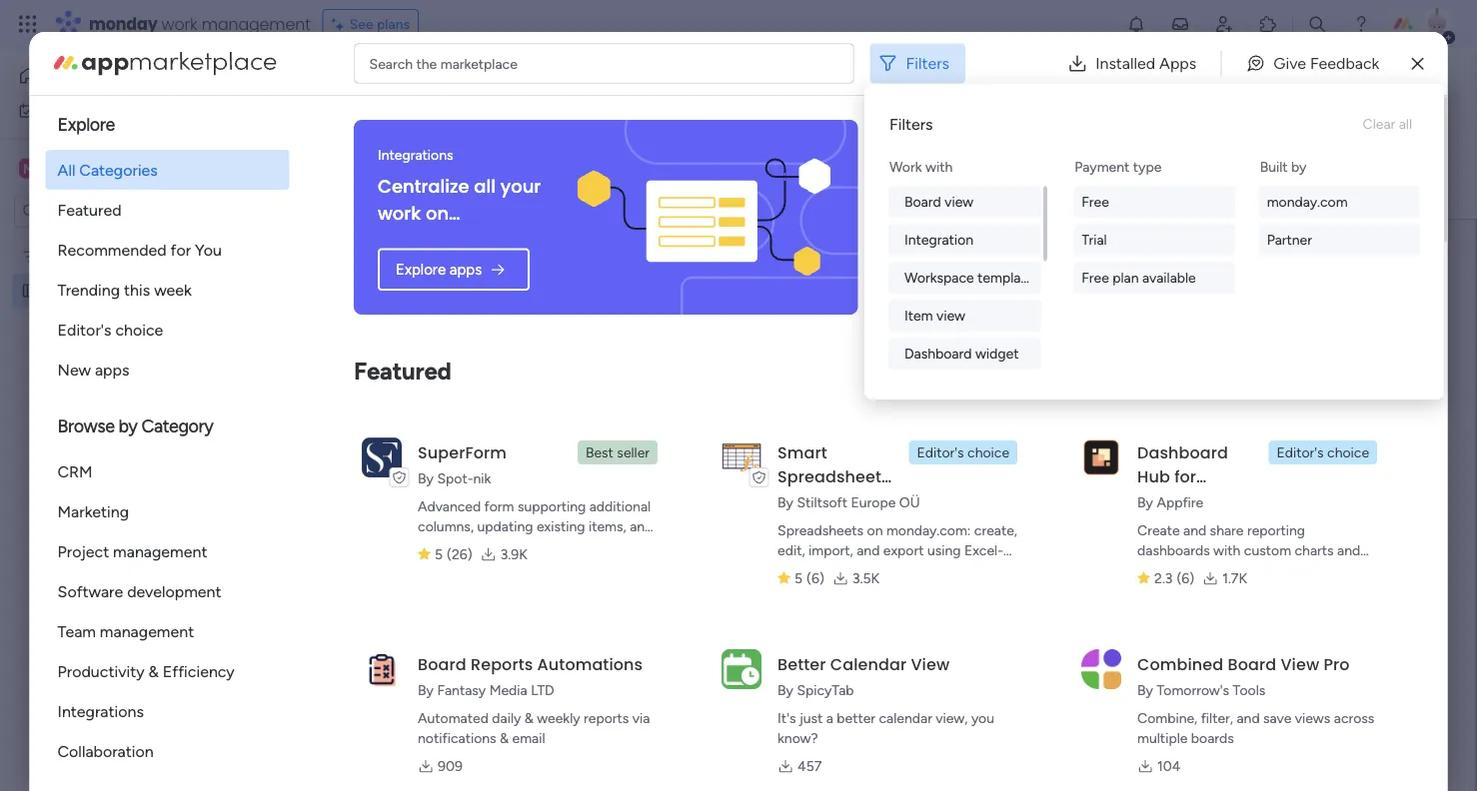 Task type: locate. For each thing, give the bounding box(es) containing it.
1 horizontal spatial a
[[848, 396, 856, 415]]

2 horizontal spatial your
[[807, 336, 838, 355]]

2 horizontal spatial apps
[[986, 260, 1018, 278]]

on down powered
[[425, 200, 449, 226]]

employee well-being survey inside list box
[[47, 282, 222, 299]]

work inside centralize all your work on monday.com
[[377, 200, 421, 226]]

0 vertical spatial survey
[[643, 63, 747, 108]]

employee
[[304, 63, 459, 108], [598, 269, 757, 314], [47, 282, 109, 299]]

1 vertical spatial on
[[949, 396, 967, 415]]

1 horizontal spatial monday.com
[[1137, 489, 1247, 512]]

monday.com down powered by
[[377, 227, 500, 253]]

table button
[[303, 116, 382, 148]]

employee
[[838, 316, 907, 335]]

and right charts
[[1337, 542, 1360, 559]]

board down work with
[[905, 193, 941, 210]]

to right programming
[[955, 416, 970, 435]]

featured
[[58, 200, 122, 219], [353, 356, 451, 385]]

all inside clear all button
[[1399, 115, 1413, 132]]

clear
[[1363, 115, 1396, 132]]

0 horizontal spatial monday.com
[[377, 227, 500, 253]]

view for board
[[1281, 653, 1319, 676]]

with down share at the bottom right
[[1213, 542, 1241, 559]]

workforms logo image
[[494, 169, 606, 201]]

you inside group
[[698, 494, 728, 517]]

name
[[842, 336, 881, 355]]

2 vertical spatial work
[[377, 200, 421, 226]]

work inside my work button
[[67, 102, 97, 119]]

0 vertical spatial better
[[860, 396, 903, 415]]

workspace
[[905, 269, 974, 286]]

software
[[58, 582, 123, 601]]

2 vertical spatial monday.com
[[1137, 489, 1247, 512]]

better inside it's just a better calendar view, you know?
[[837, 710, 875, 727]]

a right have
[[848, 396, 856, 415]]

0 horizontal spatial banner logo image
[[574, 120, 834, 315]]

dashboard inside dashboard hub for monday.com
[[1137, 441, 1228, 464]]

give feedback link
[[1230, 43, 1396, 83]]

1 vertical spatial well-
[[112, 282, 143, 299]]

monday.com down "hub" on the bottom of page
[[1137, 489, 1247, 512]]

0 horizontal spatial using
[[765, 336, 803, 355]]

your left name
[[807, 336, 838, 355]]

1 horizontal spatial using
[[927, 542, 961, 559]]

1 horizontal spatial (6)
[[1177, 570, 1194, 587]]

(6) right 2.3
[[1177, 570, 1194, 587]]

free for free plan available
[[1082, 269, 1110, 286]]

1 horizontal spatial &
[[499, 730, 508, 747]]

you right view, on the right of the page
[[971, 710, 994, 727]]

editor's choice for dashboard
[[1277, 444, 1369, 461]]

create inside "create a culture of excellence"
[[914, 173, 976, 199]]

it's
[[777, 710, 796, 727]]

and down tools
[[1237, 710, 1260, 727]]

using down monday.com:
[[927, 542, 961, 559]]

0 horizontal spatial choice
[[115, 320, 163, 339]]

form inside advanced form supporting additional columns, updating existing items, and conditional filtering
[[484, 498, 514, 515]]

& up email
[[524, 710, 533, 727]]

None field
[[597, 416, 1133, 456]]

employee inside "form" form
[[598, 269, 757, 314]]

payment
[[1075, 158, 1130, 175]]

management up apps marketplace image
[[202, 12, 311, 35]]

want
[[732, 494, 773, 517]]

combined board view pro by tomorrow's tools
[[1137, 653, 1350, 699]]

1 view from the left
[[911, 653, 949, 676]]

dashboards
[[1137, 542, 1210, 559]]

a up excellence on the top right
[[980, 173, 993, 199]]

automated
[[417, 710, 488, 727]]

app logo image down you.
[[1081, 438, 1121, 478]]

option
[[0, 239, 255, 243]]

you left want
[[698, 494, 728, 517]]

free plan available
[[1082, 269, 1196, 286]]

edit form
[[311, 177, 369, 194]]

conditional
[[417, 538, 487, 555]]

0 horizontal spatial with
[[926, 158, 953, 175]]

media
[[489, 682, 527, 699]]

software development
[[58, 582, 221, 601]]

board up trending
[[78, 248, 115, 265]]

1 horizontal spatial choice
[[967, 444, 1009, 461]]

survey left show board description icon
[[643, 63, 747, 108]]

combine,
[[1137, 710, 1197, 727]]

advanced
[[417, 498, 480, 515]]

0 vertical spatial your
[[500, 173, 541, 199]]

on right the pulse
[[949, 396, 967, 415]]

and down result,
[[690, 416, 716, 435]]

explore down centralize all your work on monday.com
[[395, 260, 446, 278]]

management up productivity & efficiency
[[100, 622, 194, 641]]

just
[[799, 710, 823, 727]]

and inside advanced form supporting additional columns, updating existing items, and conditional filtering
[[629, 518, 653, 535]]

editor's up reporting
[[1277, 444, 1324, 461]]

integrations down productivity on the bottom left of page
[[58, 702, 144, 721]]

/ left 1
[[1384, 77, 1389, 94]]

1 vertical spatial management
[[113, 542, 207, 561]]

with these result, we hope to have a better pulse on wellness at our organization and bring your relevant programming to better support you.
[[598, 396, 1110, 435]]

tomorrow's
[[1157, 682, 1229, 699]]

form for advanced form supporting additional columns, updating existing items, and conditional filtering
[[484, 498, 514, 515]]

a right just
[[826, 710, 833, 727]]

first
[[47, 248, 74, 265]]

/ left 4
[[1364, 123, 1369, 140]]

1 vertical spatial being
[[143, 282, 178, 299]]

and up 3.5k
[[856, 542, 880, 559]]

1 vertical spatial work
[[67, 102, 97, 119]]

& left efficiency
[[149, 662, 159, 681]]

editor's down trending
[[58, 320, 111, 339]]

all
[[1399, 115, 1413, 132], [474, 173, 495, 199]]

2 explore apps from the left
[[932, 260, 1018, 278]]

2 horizontal spatial the
[[1111, 336, 1135, 355]]

form inside edit form 'button'
[[339, 177, 369, 194]]

by left 'add?'
[[777, 494, 793, 511]]

2 horizontal spatial by
[[1292, 158, 1307, 175]]

0 vertical spatial being
[[546, 63, 635, 108]]

partner button
[[1259, 224, 1421, 256]]

app logo image left combined
[[1081, 650, 1121, 690]]

anything you want to add? element
[[597, 494, 838, 517]]

of
[[1066, 173, 1083, 199]]

0 horizontal spatial integrations
[[58, 702, 144, 721]]

1 horizontal spatial this
[[808, 316, 834, 335]]

monday
[[89, 12, 158, 35], [804, 489, 872, 512]]

view up "integration" button
[[945, 193, 974, 210]]

submit button
[[824, 688, 907, 728]]

filter,
[[1201, 710, 1233, 727]]

editor's choice down trending this week
[[58, 320, 163, 339]]

apps down "integration" button
[[986, 260, 1018, 278]]

dashboard for widget
[[905, 345, 972, 362]]

1 horizontal spatial with
[[1213, 542, 1241, 559]]

trending
[[58, 280, 120, 299]]

work
[[890, 158, 922, 175]]

1 free from the top
[[1082, 193, 1110, 210]]

centralize all your work on monday.com
[[377, 173, 541, 253]]

work right my
[[67, 102, 97, 119]]

work up apps marketplace image
[[162, 12, 197, 35]]

view inside button
[[937, 307, 966, 324]]

1 horizontal spatial explore
[[395, 260, 446, 278]]

thank you for participating in this employee wellbeing survey! know that you can fill out for the form using your name or simply write 'anonymous' for the first question if you prefer.
[[598, 316, 1139, 375]]

2 horizontal spatial editor's choice
[[1277, 444, 1369, 461]]

banner logo image
[[574, 120, 834, 315], [1110, 120, 1370, 315]]

list box
[[0, 236, 255, 578]]

monday.com button
[[1259, 186, 1421, 218]]

form left the link
[[1339, 177, 1369, 194]]

& down daily
[[499, 730, 508, 747]]

category
[[141, 416, 213, 437]]

5 down edit,
[[794, 570, 802, 587]]

explore apps for excellence
[[932, 260, 1018, 278]]

2 vertical spatial management
[[100, 622, 194, 641]]

monday up home "button"
[[89, 12, 158, 35]]

by up it's
[[777, 682, 793, 699]]

create inside create and share reporting dashboards with custom charts and formulas.
[[1137, 522, 1180, 539]]

inbox image
[[1171, 14, 1191, 34]]

0 vertical spatial dashboard
[[905, 345, 972, 362]]

list box containing first board
[[0, 236, 255, 578]]

explore for centralize all your work on monday.com
[[395, 260, 446, 278]]

free for free
[[1082, 193, 1110, 210]]

by inside board reports automations by fantasy media ltd
[[417, 682, 433, 699]]

workspace template
[[905, 269, 1034, 286]]

dashboard up "hub" on the bottom of page
[[1137, 441, 1228, 464]]

by spot-nik
[[417, 470, 491, 487]]

your down hope
[[760, 416, 792, 435]]

thank
[[598, 316, 640, 335]]

1 horizontal spatial dashboard
[[1137, 441, 1228, 464]]

all for clear
[[1399, 115, 1413, 132]]

email
[[512, 730, 545, 747]]

with right the work
[[926, 158, 953, 175]]

organization
[[598, 416, 686, 435]]

editor's down programming
[[917, 444, 964, 461]]

by right browse
[[118, 416, 138, 437]]

save
[[1263, 710, 1292, 727]]

1 vertical spatial /
[[1364, 123, 1369, 140]]

pro
[[1324, 653, 1350, 676]]

0 vertical spatial using
[[765, 336, 803, 355]]

1 vertical spatial 5
[[794, 570, 802, 587]]

boards
[[1191, 730, 1234, 747]]

for right want
[[777, 489, 799, 512]]

explore apps down "integration" button
[[932, 260, 1018, 278]]

apps right new
[[95, 360, 129, 379]]

1 vertical spatial dashboard
[[1137, 441, 1228, 464]]

1 horizontal spatial the
[[700, 336, 723, 355]]

1 horizontal spatial featured
[[353, 356, 451, 385]]

form button
[[382, 116, 444, 148]]

choice for dashboard
[[1327, 444, 1369, 461]]

board inside list box
[[78, 248, 115, 265]]

1 horizontal spatial apps
[[449, 260, 482, 278]]

1 vertical spatial employee well-being survey
[[47, 282, 222, 299]]

better down spicytab
[[837, 710, 875, 727]]

0 horizontal spatial being
[[143, 282, 178, 299]]

a inside with these result, we hope to have a better pulse on wellness at our organization and bring your relevant programming to better support you.
[[848, 396, 856, 415]]

1 vertical spatial &
[[524, 710, 533, 727]]

view inside better calendar view by spicytab
[[911, 653, 949, 676]]

work for monday
[[162, 12, 197, 35]]

better up programming
[[860, 396, 903, 415]]

add?
[[797, 494, 838, 517]]

view
[[911, 653, 949, 676], [1281, 653, 1319, 676]]

to
[[791, 396, 806, 415], [955, 416, 970, 435], [777, 494, 793, 517]]

1 vertical spatial free
[[1082, 269, 1110, 286]]

survey inside list box
[[181, 282, 222, 299]]

on inside 'spreadsheets on monday.com: create, edit, import, and export using excel- like features.'
[[867, 522, 883, 539]]

item
[[905, 307, 933, 324]]

0 vertical spatial a
[[980, 173, 993, 199]]

employee well-being survey down recommended for you
[[47, 282, 222, 299]]

the up if
[[700, 336, 723, 355]]

recommended
[[58, 240, 167, 259]]

1 vertical spatial all
[[474, 173, 495, 199]]

editor's for smart
[[917, 444, 964, 461]]

your right powered by
[[500, 173, 541, 199]]

Search in workspace field
[[42, 200, 167, 223]]

dapulse x slim image
[[1412, 51, 1424, 75]]

if
[[696, 356, 705, 375]]

2 view from the left
[[1281, 653, 1319, 676]]

edit form button
[[303, 169, 377, 201]]

management up development
[[113, 542, 207, 561]]

0 horizontal spatial monday
[[89, 12, 158, 35]]

by inside better calendar view by spicytab
[[777, 682, 793, 699]]

2 horizontal spatial employee
[[598, 269, 757, 314]]

employee down first board
[[47, 282, 109, 299]]

using down 'in'
[[765, 336, 803, 355]]

2 banner logo image from the left
[[1110, 120, 1370, 315]]

by right built
[[1292, 158, 1307, 175]]

0 horizontal spatial your
[[500, 173, 541, 199]]

installed apps button
[[1052, 43, 1213, 83]]

1 horizontal spatial explore apps
[[932, 260, 1018, 278]]

0 horizontal spatial employee well-being survey
[[47, 282, 222, 299]]

survey down you
[[181, 282, 222, 299]]

1 horizontal spatial well-
[[466, 63, 546, 108]]

form inside copy form link button
[[1339, 177, 1369, 194]]

2 horizontal spatial editor's
[[1277, 444, 1324, 461]]

employee up out
[[598, 269, 757, 314]]

1 horizontal spatial editor's choice
[[917, 444, 1009, 461]]

1 horizontal spatial all
[[1399, 115, 1413, 132]]

0 vertical spatial /
[[1384, 77, 1389, 94]]

prefer.
[[739, 356, 785, 375]]

explore down "integration" button
[[932, 260, 982, 278]]

0 horizontal spatial work
[[67, 102, 97, 119]]

integrations down form
[[377, 146, 453, 163]]

0 vertical spatial all
[[1399, 115, 1413, 132]]

dashboard widget button
[[889, 338, 1042, 370]]

1 horizontal spatial monday
[[804, 489, 872, 512]]

and inside with these result, we hope to have a better pulse on wellness at our organization and bring your relevant programming to better support you.
[[690, 416, 716, 435]]

app logo image for create and share reporting dashboards with custom charts and formulas.
[[1081, 438, 1121, 478]]

and inside combine, filter, and save views across multiple boards
[[1237, 710, 1260, 727]]

efficiency
[[163, 662, 235, 681]]

0 vertical spatial view
[[945, 193, 974, 210]]

1 vertical spatial with
[[1213, 542, 1241, 559]]

browse by category
[[58, 416, 213, 437]]

0 vertical spatial integrations
[[377, 146, 453, 163]]

management
[[202, 12, 311, 35], [113, 542, 207, 561], [100, 622, 194, 641]]

0 horizontal spatial create
[[914, 173, 976, 199]]

0 horizontal spatial all
[[474, 173, 495, 199]]

relevant
[[795, 416, 852, 435]]

2 vertical spatial to
[[777, 494, 793, 517]]

form for edit form
[[339, 177, 369, 194]]

items,
[[588, 518, 626, 535]]

1 vertical spatial monday
[[804, 489, 872, 512]]

board inside 'board view' button
[[905, 193, 941, 210]]

2 vertical spatial your
[[760, 416, 792, 435]]

1 (6) from the left
[[806, 570, 824, 587]]

bring
[[720, 416, 756, 435]]

by
[[1292, 158, 1307, 175], [468, 176, 486, 195], [118, 416, 138, 437]]

0 vertical spatial create
[[914, 173, 976, 199]]

by inside combined board view pro by tomorrow's tools
[[1137, 682, 1153, 699]]

by for browse
[[118, 416, 138, 437]]

0 vertical spatial filters
[[906, 54, 950, 73]]

1 vertical spatial create
[[1137, 522, 1180, 539]]

for up appfire
[[1174, 465, 1196, 488]]

search everything image
[[1308, 14, 1328, 34]]

know
[[1037, 316, 1076, 335]]

2 horizontal spatial a
[[980, 173, 993, 199]]

free down payment in the top of the page
[[1082, 193, 1110, 210]]

invite / 1
[[1346, 77, 1399, 94]]

1 vertical spatial survey
[[181, 282, 222, 299]]

invite members image
[[1215, 14, 1235, 34]]

m
[[23, 160, 35, 177]]

form right edit
[[339, 177, 369, 194]]

create up excellence on the top right
[[914, 173, 976, 199]]

all inside centralize all your work on monday.com
[[474, 173, 495, 199]]

give feedback
[[1274, 54, 1380, 73]]

editor's choice up reporting
[[1277, 444, 1369, 461]]

and inside 'spreadsheets on monday.com: create, edit, import, and export using excel- like features.'
[[856, 542, 880, 559]]

views
[[1295, 710, 1330, 727]]

better down wellness at the bottom right
[[974, 416, 1018, 435]]

0 vertical spatial work
[[162, 12, 197, 35]]

1 horizontal spatial create
[[1137, 522, 1180, 539]]

app logo image for combine, filter, and save views across multiple boards
[[1081, 650, 1121, 690]]

2.3
[[1154, 570, 1173, 587]]

form for copy form link
[[1339, 177, 1369, 194]]

view inside combined board view pro by tomorrow's tools
[[1281, 653, 1319, 676]]

for down the that
[[1087, 336, 1107, 355]]

this left 'week'
[[124, 280, 150, 299]]

for up if
[[676, 336, 696, 355]]

1 horizontal spatial 5
[[794, 570, 802, 587]]

0 vertical spatial 5
[[434, 546, 442, 563]]

and down anything
[[629, 518, 653, 535]]

all right the clear
[[1399, 115, 1413, 132]]

14. anything you want to add? group
[[597, 480, 1133, 688]]

this right 'in'
[[808, 316, 834, 335]]

view left pro
[[1281, 653, 1319, 676]]

view for board view
[[945, 193, 974, 210]]

to left have
[[791, 396, 806, 415]]

app logo image left better
[[721, 650, 761, 690]]

excel-
[[964, 542, 1003, 559]]

app logo image
[[361, 438, 401, 478], [721, 438, 761, 478], [1081, 438, 1121, 478], [361, 650, 401, 690], [721, 650, 761, 690], [1081, 650, 1121, 690]]

item view button
[[889, 300, 1042, 332]]

monday down the 'spreadsheet'
[[804, 489, 872, 512]]

explore for create a culture of excellence
[[932, 260, 982, 278]]

by left fantasy
[[417, 682, 433, 699]]

view inside button
[[945, 193, 974, 210]]

2 horizontal spatial &
[[524, 710, 533, 727]]

app logo image left fantasy
[[361, 650, 401, 690]]

board up tools
[[1228, 653, 1276, 676]]

1 horizontal spatial survey
[[643, 63, 747, 108]]

collapse board header image
[[1427, 124, 1443, 140]]

on inside centralize all your work on monday.com
[[425, 200, 449, 226]]

5 for smart spreadsheet for monday
[[794, 570, 802, 587]]

2 horizontal spatial work
[[377, 200, 421, 226]]

1 horizontal spatial integrations
[[377, 146, 453, 163]]

1 explore apps from the left
[[395, 260, 482, 278]]

0 horizontal spatial (6)
[[806, 570, 824, 587]]

3.5k
[[852, 570, 879, 587]]

free left 'plan'
[[1082, 269, 1110, 286]]

0 horizontal spatial /
[[1364, 123, 1369, 140]]

(6) right "like" on the bottom
[[806, 570, 824, 587]]

your inside with these result, we hope to have a better pulse on wellness at our organization and bring your relevant programming to better support you.
[[760, 416, 792, 435]]

employee well-being survey up add view icon
[[304, 63, 747, 108]]

for up question
[[674, 316, 694, 335]]

result,
[[679, 396, 722, 415]]

board view button
[[889, 186, 1042, 218]]

that
[[1080, 316, 1109, 335]]

using inside 'spreadsheets on monday.com: create, edit, import, and export using excel- like features.'
[[927, 542, 961, 559]]

view up view, on the right of the page
[[911, 653, 949, 676]]

3.9k
[[500, 546, 527, 563]]

1 vertical spatial this
[[808, 316, 834, 335]]

explore up workspace selection element
[[58, 114, 115, 135]]

by right powered
[[468, 176, 486, 195]]

(6) for monday
[[806, 570, 824, 587]]

appfire
[[1157, 494, 1203, 511]]

1 vertical spatial your
[[807, 336, 838, 355]]

none field inside "form" form
[[597, 416, 1133, 456]]

monday.com up partner
[[1267, 193, 1348, 210]]

2 free from the top
[[1082, 269, 1110, 286]]

(6)
[[806, 570, 824, 587], [1177, 570, 1194, 587]]

2 vertical spatial a
[[826, 710, 833, 727]]

dashboard inside button
[[905, 345, 972, 362]]

2 horizontal spatial monday.com
[[1267, 193, 1348, 210]]

1 horizontal spatial by
[[468, 176, 486, 195]]

0 horizontal spatial dashboard
[[905, 345, 972, 362]]

2 (6) from the left
[[1177, 570, 1194, 587]]

work for my
[[67, 102, 97, 119]]

1 horizontal spatial employee well-being survey
[[304, 63, 747, 108]]

browse
[[58, 416, 115, 437]]

apps image
[[1259, 14, 1279, 34]]

choice
[[115, 320, 163, 339], [967, 444, 1009, 461], [1327, 444, 1369, 461]]

2 horizontal spatial on
[[949, 396, 967, 415]]

1 banner logo image from the left
[[574, 120, 834, 315]]

1 horizontal spatial /
[[1384, 77, 1389, 94]]

editor's choice down the pulse
[[917, 444, 1009, 461]]

banner logo image for centralize all your work on monday.com
[[574, 120, 834, 315]]

or
[[885, 336, 900, 355]]



Task type: vqa. For each thing, say whether or not it's contained in the screenshot.
Board in button
yes



Task type: describe. For each thing, give the bounding box(es) containing it.
employee inside list box
[[47, 282, 109, 299]]

for left you
[[171, 240, 191, 259]]

this inside thank you for participating in this employee wellbeing survey! know that you can fill out for the form using your name or simply write 'anonymous' for the first question if you prefer.
[[808, 316, 834, 335]]

europe
[[851, 494, 896, 511]]

by for built
[[1292, 158, 1307, 175]]

activity button
[[1206, 70, 1301, 102]]

and up "dashboards"
[[1183, 522, 1206, 539]]

daily
[[492, 710, 521, 727]]

for inside dashboard hub for monday.com
[[1174, 465, 1196, 488]]

explore apps for on
[[395, 260, 482, 278]]

ruby anderson image
[[1422, 8, 1454, 40]]

stiltsoft
[[797, 494, 847, 511]]

0 vertical spatial with
[[926, 158, 953, 175]]

by appfire
[[1137, 494, 1203, 511]]

you up out
[[644, 316, 670, 335]]

superform
[[417, 441, 506, 464]]

apps for on
[[449, 260, 482, 278]]

seller
[[617, 444, 649, 461]]

monday.com inside centralize all your work on monday.com
[[377, 227, 500, 253]]

reporting
[[1247, 522, 1305, 539]]

you right the that
[[1113, 316, 1139, 335]]

form
[[397, 123, 429, 140]]

built
[[1260, 158, 1288, 175]]

form inside thank you for participating in this employee wellbeing survey! know that you can fill out for the form using your name or simply write 'anonymous' for the first question if you prefer.
[[727, 336, 761, 355]]

0 horizontal spatial this
[[124, 280, 150, 299]]

create and share reporting dashboards with custom charts and formulas.
[[1137, 522, 1360, 579]]

workspace image
[[19, 157, 39, 179]]

banner logo image for create a culture of excellence
[[1110, 120, 1370, 315]]

0 horizontal spatial apps
[[95, 360, 129, 379]]

view for item view
[[937, 307, 966, 324]]

add view image
[[456, 125, 464, 139]]

0 vertical spatial featured
[[58, 200, 122, 219]]

via
[[632, 710, 650, 727]]

0 vertical spatial management
[[202, 12, 311, 35]]

best seller
[[585, 444, 649, 461]]

activity
[[1214, 77, 1263, 94]]

clear all button
[[1355, 108, 1421, 140]]

charts
[[1295, 542, 1334, 559]]

with
[[598, 396, 632, 415]]

14. Anything you want to add? text field
[[597, 532, 1133, 658]]

hub
[[1137, 465, 1170, 488]]

1 vertical spatial featured
[[353, 356, 451, 385]]

0 vertical spatial well-
[[466, 63, 546, 108]]

with inside create and share reporting dashboards with custom charts and formulas.
[[1213, 542, 1241, 559]]

have
[[810, 396, 844, 415]]

board inside combined board view pro by tomorrow's tools
[[1228, 653, 1276, 676]]

by left spot-
[[417, 470, 433, 487]]

survey
[[935, 269, 1044, 314]]

at
[[1035, 396, 1049, 415]]

0 horizontal spatial &
[[149, 662, 159, 681]]

hope
[[751, 396, 787, 415]]

/ inside "button"
[[1384, 77, 1389, 94]]

select product image
[[18, 14, 38, 34]]

filters inside dropdown button
[[906, 54, 950, 73]]

0 horizontal spatial explore
[[58, 114, 115, 135]]

your inside thank you for participating in this employee wellbeing survey! know that you can fill out for the form using your name or simply write 'anonymous' for the first question if you prefer.
[[807, 336, 838, 355]]

week
[[154, 280, 192, 299]]

all for centralize
[[474, 173, 495, 199]]

1 vertical spatial to
[[955, 416, 970, 435]]

available
[[1143, 269, 1196, 286]]

know?
[[777, 730, 818, 747]]

0 vertical spatial monday
[[89, 12, 158, 35]]

it's just a better calendar view, you know?
[[777, 710, 994, 747]]

monday inside smart spreadsheet for monday
[[804, 489, 872, 512]]

spreadsheet
[[777, 465, 881, 488]]

1 horizontal spatial being
[[546, 63, 635, 108]]

give
[[1274, 54, 1307, 73]]

advanced form supporting additional columns, updating existing items, and conditional filtering
[[417, 498, 653, 555]]

your inside centralize all your work on monday.com
[[500, 173, 541, 199]]

5 (6)
[[794, 570, 824, 587]]

on inside with these result, we hope to have a better pulse on wellness at our organization and bring your relevant programming to better support you.
[[949, 396, 967, 415]]

1
[[1393, 77, 1399, 94]]

app logo image down "bring"
[[721, 438, 761, 478]]

productivity
[[58, 662, 145, 681]]

installed
[[1096, 54, 1156, 73]]

form form
[[265, 220, 1476, 792]]

apps marketplace image
[[54, 51, 276, 75]]

invite
[[1346, 77, 1380, 94]]

0 horizontal spatial the
[[416, 55, 437, 72]]

workspace selection element
[[19, 156, 167, 182]]

management for team management
[[100, 622, 194, 641]]

choice for smart
[[967, 444, 1009, 461]]

create,
[[974, 522, 1017, 539]]

filtering
[[490, 538, 539, 555]]

dashboard widget
[[905, 345, 1019, 362]]

table
[[334, 123, 367, 140]]

help image
[[1352, 14, 1372, 34]]

view for calendar
[[911, 653, 949, 676]]

app logo image left by spot-nik
[[361, 438, 401, 478]]

see
[[350, 15, 374, 32]]

a inside "create a culture of excellence"
[[980, 173, 993, 199]]

nik
[[473, 470, 491, 487]]

monday.com inside monday.com button
[[1267, 193, 1348, 210]]

app logo image for it's just a better calendar view, you know?
[[721, 650, 761, 690]]

editor's choice for smart
[[917, 444, 1009, 461]]

anything
[[621, 494, 694, 517]]

main
[[46, 159, 81, 178]]

monday work management
[[89, 12, 311, 35]]

our
[[1053, 396, 1076, 415]]

1 vertical spatial filters
[[890, 114, 933, 133]]

you right if
[[709, 356, 735, 375]]

recommended for you
[[58, 240, 222, 259]]

better
[[777, 653, 826, 676]]

spot-
[[437, 470, 473, 487]]

multiple
[[1137, 730, 1188, 747]]

calendar
[[879, 710, 932, 727]]

reports
[[583, 710, 629, 727]]

project
[[58, 542, 109, 561]]

using inside thank you for participating in this employee wellbeing survey! know that you can fill out for the form using your name or simply write 'anonymous' for the first question if you prefer.
[[765, 336, 803, 355]]

feedback
[[1311, 54, 1380, 73]]

create for create a culture of excellence
[[914, 173, 976, 199]]

in
[[791, 316, 804, 335]]

you inside it's just a better calendar view, you know?
[[971, 710, 994, 727]]

powered
[[401, 176, 464, 195]]

0 horizontal spatial editor's
[[58, 320, 111, 339]]

template
[[978, 269, 1034, 286]]

add to favorites image
[[795, 75, 815, 95]]

columns,
[[417, 518, 473, 535]]

apps for excellence
[[986, 260, 1018, 278]]

well- inside list box
[[112, 282, 143, 299]]

909
[[437, 758, 462, 775]]

new apps
[[58, 360, 129, 379]]

1 vertical spatial integrations
[[58, 702, 144, 721]]

dashboard for hub
[[1137, 441, 1228, 464]]

for inside smart spreadsheet for monday
[[777, 489, 799, 512]]

'anonymous'
[[993, 336, 1083, 355]]

share
[[1210, 522, 1244, 539]]

import,
[[808, 542, 853, 559]]

create for create and share reporting dashboards with custom charts and formulas.
[[1137, 522, 1180, 539]]

457
[[797, 758, 822, 775]]

invite / 1 button
[[1309, 70, 1408, 102]]

by down "hub" on the bottom of page
[[1137, 494, 1153, 511]]

partner
[[1267, 231, 1313, 248]]

1 horizontal spatial employee
[[304, 63, 459, 108]]

2 vertical spatial &
[[499, 730, 508, 747]]

fantasy
[[437, 682, 486, 699]]

5 for superform
[[434, 546, 442, 563]]

editor's for dashboard
[[1277, 444, 1324, 461]]

Employee well-being survey field
[[299, 63, 752, 108]]

show board description image
[[761, 76, 785, 96]]

can
[[598, 336, 624, 355]]

all categories
[[58, 160, 158, 179]]

search the marketplace
[[369, 55, 518, 72]]

1.7k
[[1222, 570, 1247, 587]]

combined
[[1137, 653, 1223, 676]]

app logo image for automated daily & weekly reports via notifications & email
[[361, 650, 401, 690]]

oü
[[899, 494, 920, 511]]

0 vertical spatial employee well-being survey
[[304, 63, 747, 108]]

notifications image
[[1127, 14, 1147, 34]]

item view
[[905, 307, 966, 324]]

marketing
[[58, 502, 129, 521]]

board inside board reports automations by fantasy media ltd
[[417, 653, 466, 676]]

give feedback button
[[1230, 43, 1396, 83]]

view,
[[936, 710, 968, 727]]

installed apps
[[1096, 54, 1197, 73]]

0 vertical spatial to
[[791, 396, 806, 415]]

management for project management
[[113, 542, 207, 561]]

1 vertical spatial better
[[974, 416, 1018, 435]]

to inside group
[[777, 494, 793, 517]]

see plans button
[[323, 9, 419, 39]]

0 horizontal spatial editor's choice
[[58, 320, 163, 339]]

export
[[883, 542, 924, 559]]

by for powered
[[468, 176, 486, 195]]

we
[[726, 396, 747, 415]]

edit
[[311, 177, 336, 194]]

ltd
[[531, 682, 554, 699]]

public board image
[[21, 281, 40, 300]]

dashboard hub for monday.com
[[1137, 441, 1247, 512]]

new
[[58, 360, 91, 379]]

a inside it's just a better calendar view, you know?
[[826, 710, 833, 727]]

(6) for monday.com
[[1177, 570, 1194, 587]]



